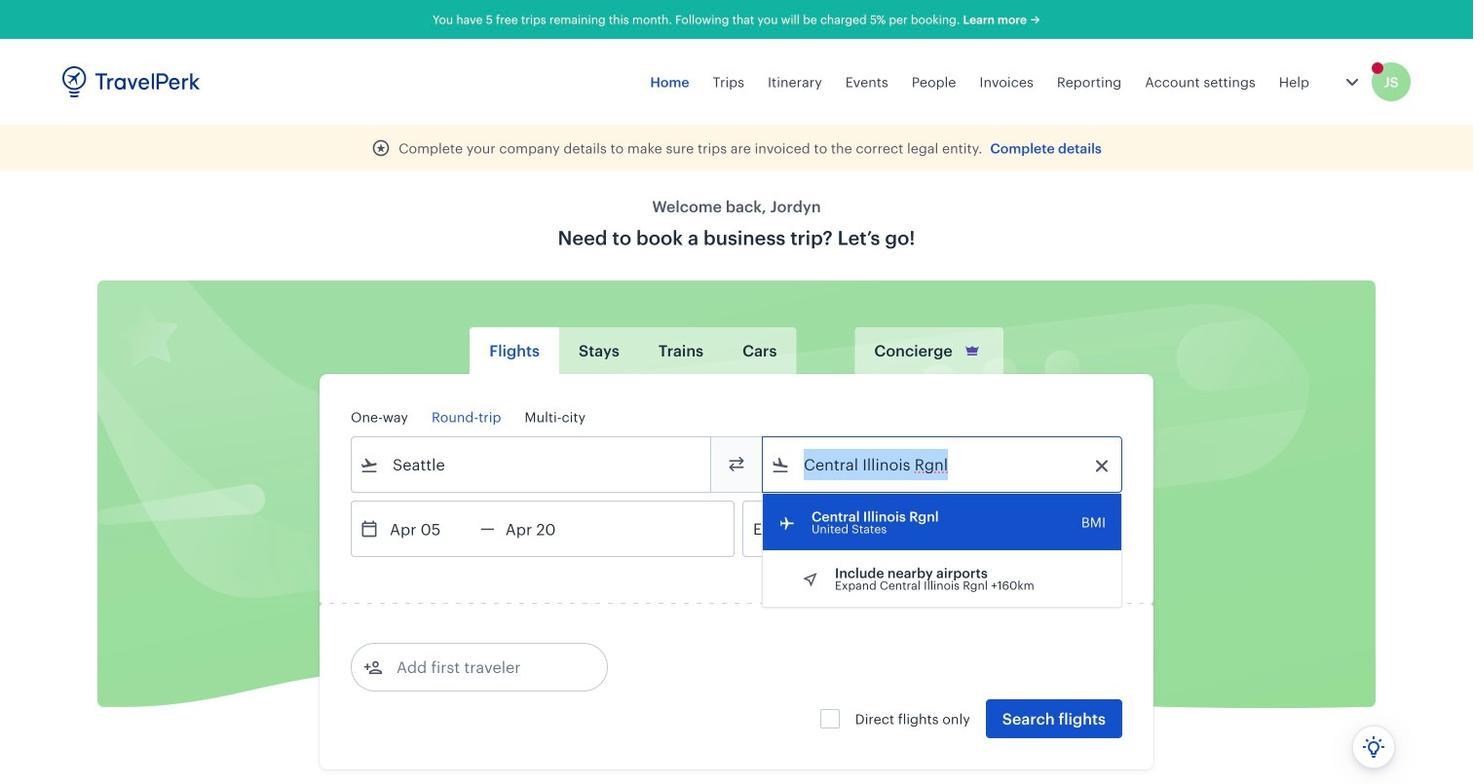 Task type: describe. For each thing, give the bounding box(es) containing it.
From search field
[[379, 449, 685, 480]]



Task type: locate. For each thing, give the bounding box(es) containing it.
To search field
[[790, 449, 1096, 480]]

Return text field
[[495, 502, 596, 556]]

Add first traveler search field
[[383, 652, 586, 683]]

Depart text field
[[379, 502, 480, 556]]



Task type: vqa. For each thing, say whether or not it's contained in the screenshot.
To search box
yes



